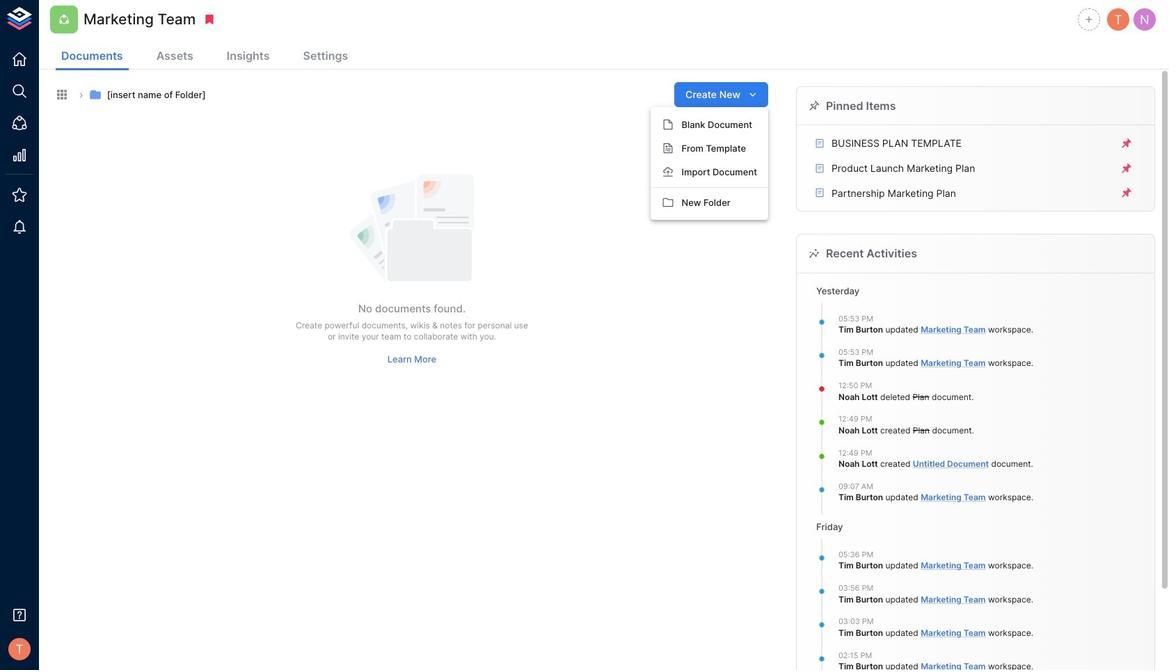 Task type: vqa. For each thing, say whether or not it's contained in the screenshot.
That's
no



Task type: describe. For each thing, give the bounding box(es) containing it.
unpin image
[[1120, 137, 1133, 150]]



Task type: locate. For each thing, give the bounding box(es) containing it.
unpin image
[[1120, 162, 1133, 175], [1120, 187, 1133, 199]]

remove bookmark image
[[203, 13, 216, 26]]

2 unpin image from the top
[[1120, 187, 1133, 199]]

1 vertical spatial unpin image
[[1120, 187, 1133, 199]]

0 vertical spatial unpin image
[[1120, 162, 1133, 175]]

1 unpin image from the top
[[1120, 162, 1133, 175]]



